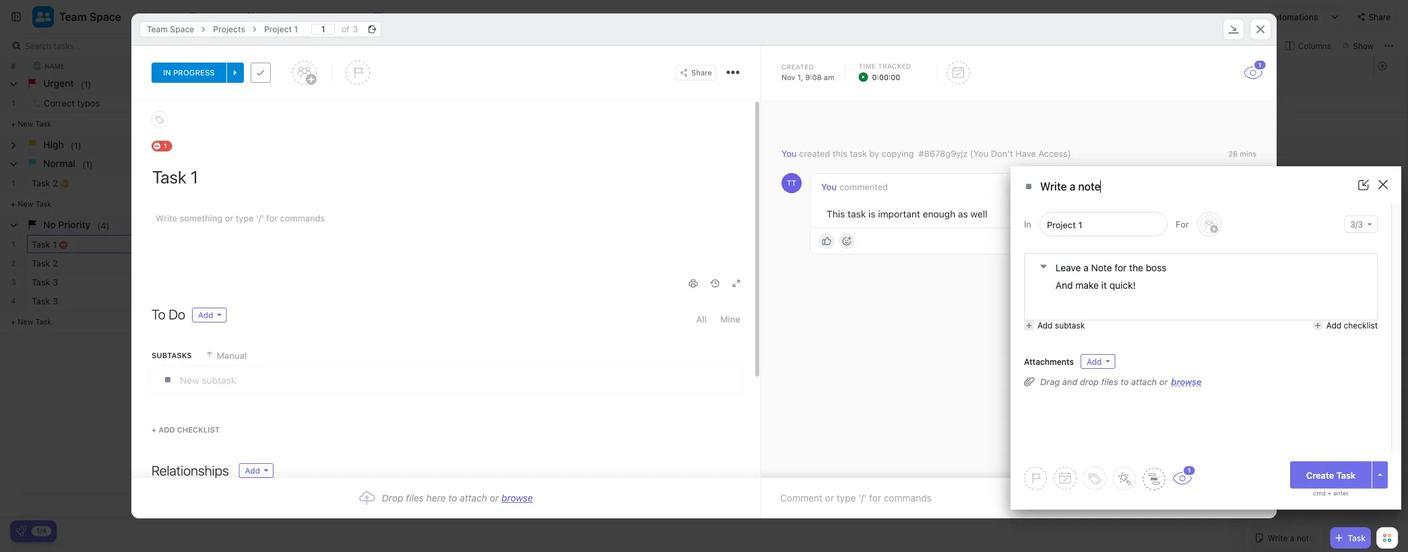 Task type: describe. For each thing, give the bounding box(es) containing it.
attach inside drag and drop files to attach or browse
[[1131, 377, 1157, 387]]

2 inside 1 1 2 3 1 4
[[11, 259, 16, 268]]

1 1 2 3 1 4
[[11, 98, 16, 305]]

this
[[833, 149, 848, 159]]

turtle
[[190, 98, 213, 108]]

have
[[1016, 149, 1036, 159]]

(4)
[[97, 220, 109, 230]]

showing subtasks button
[[1074, 38, 1163, 54]]

add button for attachments
[[1081, 354, 1115, 369]]

cmd + enter
[[1313, 490, 1349, 497]]

do
[[169, 307, 185, 322]]

to do
[[152, 307, 185, 322]]

3 new from the top
[[18, 317, 33, 326]]

showing
[[1089, 41, 1122, 51]]

assignees button
[[1197, 38, 1260, 54]]

to inside dialog
[[448, 493, 457, 504]]

calendar
[[260, 11, 300, 22]]

task locations element
[[131, 13, 1277, 46]]

tt
[[787, 179, 797, 188]]

is
[[869, 209, 876, 220]]

1 new task from the top
[[18, 119, 51, 128]]

Edit task name text field
[[152, 166, 741, 189]]

browse inside drag and drop files to attach or browse
[[1171, 377, 1202, 387]]

of 3
[[342, 25, 358, 34]]

‎task 1
[[32, 240, 57, 250]]

access)
[[1039, 149, 1071, 159]]

onboarding checklist button image
[[15, 526, 26, 537]]

in
[[163, 68, 171, 77]]

press space to select this row. row containing 3
[[0, 273, 27, 292]]

0:00:00
[[872, 73, 900, 82]]

9:08
[[805, 73, 822, 82]]

urgent cell
[[0, 75, 1408, 93]]

cmd
[[1313, 490, 1326, 497]]

table link
[[387, 0, 416, 34]]

1 inside task details element
[[1259, 61, 1262, 68]]

to
[[152, 307, 166, 322]]

projects link
[[206, 21, 252, 37]]

1 vertical spatial attach
[[460, 493, 487, 504]]

board
[[203, 11, 229, 22]]

to inside cell
[[305, 99, 315, 108]]

priority
[[58, 219, 91, 230]]

well
[[971, 209, 988, 220]]

subtasks inside task body element
[[152, 351, 192, 360]]

search tasks...
[[25, 41, 81, 51]]

add button for relationships
[[240, 464, 273, 478]]

task history region
[[761, 100, 1277, 478]]

files inside drag and drop files to attach or browse
[[1101, 377, 1118, 387]]

gantt link
[[331, 0, 361, 34]]

of
[[342, 25, 350, 34]]

as
[[958, 209, 968, 220]]

created
[[799, 149, 830, 159]]

1 horizontal spatial +
[[1328, 490, 1332, 497]]

here
[[426, 493, 446, 504]]

automations button
[[1262, 7, 1325, 27]]

task 2
[[32, 178, 58, 188]]

1 vertical spatial files
[[406, 493, 424, 504]]

make
[[1076, 280, 1099, 291]]

task body element
[[131, 100, 761, 550]]

typos
[[77, 98, 100, 108]]

browse link
[[502, 493, 533, 504]]

1 new from the top
[[18, 119, 33, 128]]

drop
[[382, 493, 403, 504]]

drag and drop files to attach or browse
[[1040, 377, 1202, 387]]

2 for ‎task 2
[[53, 258, 58, 269]]

table
[[387, 11, 411, 22]]

team for team space button
[[59, 10, 87, 23]]

terry turtle
[[166, 98, 213, 108]]

3 new task from the top
[[18, 317, 51, 326]]

monday cell
[[431, 94, 566, 112]]

calendar link
[[260, 0, 306, 34]]

3/3 button
[[1345, 216, 1378, 233]]

or inside dialog
[[490, 493, 499, 504]]

me button
[[1166, 38, 1197, 54]]

normal
[[43, 158, 75, 169]]

automations
[[1269, 12, 1318, 22]]

1 button inside task details element
[[1243, 59, 1267, 80]]

set priority image
[[1024, 467, 1047, 490]]

by
[[870, 149, 879, 159]]

enough
[[923, 209, 956, 220]]

all
[[696, 314, 707, 324]]

boss
[[1146, 262, 1167, 273]]

task inside 'press space to select this row.' row
[[32, 178, 50, 188]]

browse inside dialog
[[502, 493, 533, 504]]

time
[[859, 62, 876, 70]]

press space to select this row. row containing 4
[[0, 292, 27, 311]]

team for team space 'link'
[[147, 25, 168, 34]]

no
[[43, 219, 56, 230]]

and make it quick!
[[1056, 280, 1136, 291]]

project 1
[[264, 25, 298, 34]]

gantt
[[331, 11, 356, 22]]

or inside drag and drop files to attach or browse
[[1160, 377, 1168, 387]]

Search tasks... text field
[[25, 36, 137, 55]]

correct typos
[[44, 98, 100, 108]]

3 inside 1 1 2 3 1 4
[[11, 278, 16, 286]]

enter
[[1334, 490, 1349, 497]]

quick!
[[1110, 280, 1136, 291]]

project
[[264, 25, 292, 34]]

0 vertical spatial share
[[1369, 12, 1391, 22]]

row group containing correct typos
[[27, 75, 701, 334]]

to inside drag and drop files to attach or browse
[[1121, 377, 1129, 387]]

nov
[[782, 73, 796, 82]]

1 inside task locations element
[[294, 25, 298, 34]]

project 1 link
[[257, 21, 305, 37]]

task settings image
[[731, 71, 735, 74]]

add subtask
[[1038, 321, 1085, 331]]

row group containing urgent
[[0, 75, 1408, 334]]

for
[[1176, 219, 1189, 229]]

tracked
[[878, 62, 911, 70]]

space for team space button
[[89, 10, 121, 23]]

3 inside task locations element
[[353, 25, 358, 34]]

relationships
[[152, 463, 229, 479]]

1/4
[[36, 527, 47, 535]]

mine link
[[720, 308, 741, 331]]

(1) for urgent
[[81, 79, 91, 89]]

all link
[[696, 308, 707, 331]]

note
[[1091, 262, 1112, 273]]

created nov 1, 9:08 am
[[782, 63, 835, 82]]



Task type: vqa. For each thing, say whether or not it's contained in the screenshot.
the middle add dropdown button
yes



Task type: locate. For each thing, give the bounding box(es) containing it.
browse
[[1171, 377, 1202, 387], [502, 493, 533, 504]]

‎task 2
[[32, 258, 58, 269]]

add button up drop
[[1081, 354, 1115, 369]]

1 horizontal spatial 1 button
[[1243, 59, 1267, 80]]

(1) up typos
[[81, 79, 91, 89]]

projects
[[213, 25, 245, 34]]

a
[[1084, 262, 1089, 273]]

1 vertical spatial share
[[691, 68, 712, 77]]

0 horizontal spatial team
[[59, 10, 87, 23]]

1 vertical spatial to
[[1121, 377, 1129, 387]]

1 horizontal spatial set priority element
[[1024, 467, 1047, 490]]

to do cell
[[296, 94, 431, 112]]

or
[[1160, 377, 1168, 387], [490, 493, 499, 504]]

grid containing urgent
[[0, 58, 1408, 518]]

1 inside task body element
[[164, 143, 167, 150]]

subtasks down to do
[[152, 351, 192, 360]]

2 vertical spatial new
[[18, 317, 33, 326]]

1 vertical spatial share button
[[676, 65, 716, 81]]

1 vertical spatial checklist
[[177, 426, 220, 435]]

dialog containing to do
[[131, 13, 1277, 550]]

#8678g9yjz
[[919, 149, 968, 159]]

2 vertical spatial new task
[[18, 317, 51, 326]]

1 vertical spatial +
[[1328, 490, 1332, 497]]

4
[[11, 296, 16, 305]]

‎task for ‎task 2
[[32, 258, 50, 269]]

onboarding checklist button element
[[15, 526, 26, 537]]

1 vertical spatial task 3
[[32, 296, 58, 306]]

1 vertical spatial (1)
[[82, 159, 93, 169]]

team inside 'link'
[[147, 25, 168, 34]]

add button for to do
[[192, 308, 227, 323]]

team inside button
[[59, 10, 87, 23]]

press space to select this row. row containing correct typos
[[27, 94, 701, 115]]

files left here
[[406, 493, 424, 504]]

2 horizontal spatial add button
[[1081, 354, 1115, 369]]

26
[[1229, 150, 1238, 158]]

press space to select this row. row containing task 2
[[27, 174, 701, 193]]

drag
[[1040, 377, 1060, 387]]

0 horizontal spatial 1 button
[[1173, 465, 1196, 485]]

0 horizontal spatial set priority element
[[346, 61, 370, 85]]

1 vertical spatial browse
[[502, 493, 533, 504]]

don't
[[991, 149, 1013, 159]]

0 vertical spatial new task
[[18, 119, 51, 128]]

1 vertical spatial ‎task
[[32, 258, 50, 269]]

1 horizontal spatial browse
[[1171, 377, 1202, 387]]

(you
[[970, 149, 989, 159]]

team space
[[59, 10, 121, 23], [147, 25, 194, 34]]

task 3 down ‎task 2
[[32, 277, 58, 287]]

2 down ‎task 1
[[53, 258, 58, 269]]

0 vertical spatial space
[[89, 10, 121, 23]]

me
[[1180, 41, 1192, 51]]

1 horizontal spatial attach
[[1131, 377, 1157, 387]]

to
[[305, 99, 315, 108], [1121, 377, 1129, 387], [448, 493, 457, 504]]

0:00:00 button
[[859, 71, 920, 83]]

0 vertical spatial task 3
[[32, 277, 58, 287]]

0 horizontal spatial you
[[782, 149, 797, 159]]

0 vertical spatial share button
[[1352, 6, 1396, 28]]

2 new task from the top
[[18, 199, 51, 208]]

0 vertical spatial to
[[305, 99, 315, 108]]

+ right cmd
[[1328, 490, 1332, 497]]

mine
[[720, 314, 741, 324]]

you for 26
[[782, 149, 797, 159]]

1 vertical spatial or
[[490, 493, 499, 504]]

0 horizontal spatial or
[[490, 493, 499, 504]]

task
[[850, 149, 867, 159], [848, 209, 866, 220]]

1 ‎task from the top
[[32, 240, 50, 250]]

2 ‎task from the top
[[32, 258, 50, 269]]

2 down normal
[[53, 178, 58, 188]]

1 horizontal spatial share
[[1369, 12, 1391, 22]]

you up this
[[821, 182, 837, 192]]

space inside 'link'
[[170, 25, 194, 34]]

0 vertical spatial task
[[850, 149, 867, 159]]

‎task down ‎task 1
[[32, 258, 50, 269]]

0 vertical spatial browse
[[1171, 377, 1202, 387]]

set priority element inside task details element
[[346, 61, 370, 85]]

list
[[156, 11, 172, 22]]

task left by
[[850, 149, 867, 159]]

1 horizontal spatial share button
[[1352, 6, 1396, 28]]

urgent
[[43, 78, 74, 89]]

manual button
[[205, 344, 247, 367]]

space up search tasks... text field
[[89, 10, 121, 23]]

task left is on the right of the page
[[848, 209, 866, 220]]

1 vertical spatial subtasks
[[152, 351, 192, 360]]

press space to select this row. row containing ‎task 1
[[27, 235, 701, 254]]

0 horizontal spatial team space
[[59, 10, 121, 23]]

(1) right normal
[[82, 159, 93, 169]]

team space up search tasks... text field
[[59, 10, 121, 23]]

you left the created
[[782, 149, 797, 159]]

0 horizontal spatial add button
[[192, 308, 227, 323]]

2
[[53, 178, 58, 188], [53, 258, 58, 269], [11, 259, 16, 268]]

1 vertical spatial space
[[170, 25, 194, 34]]

this task is important enough as well
[[827, 209, 988, 220]]

the
[[1129, 262, 1144, 273]]

team space button
[[54, 2, 121, 32]]

‎task up ‎task 2
[[32, 240, 50, 250]]

checklist
[[1344, 321, 1378, 331], [177, 426, 220, 435]]

team up the tasks...
[[59, 10, 87, 23]]

created
[[782, 63, 814, 70]]

tasks...
[[54, 41, 81, 51]]

0 horizontal spatial share button
[[676, 65, 716, 81]]

for
[[1115, 262, 1127, 273]]

new task
[[18, 119, 51, 128], [18, 199, 51, 208], [18, 317, 51, 326]]

share inside task details element
[[691, 68, 712, 77]]

terry turtle cell
[[162, 94, 296, 112]]

important
[[878, 209, 920, 220]]

0 vertical spatial or
[[1160, 377, 1168, 387]]

share button inside task details element
[[676, 65, 716, 81]]

to left do
[[305, 99, 315, 108]]

1 vertical spatial team
[[147, 25, 168, 34]]

attach right here
[[460, 493, 487, 504]]

drop files here to attach or browse
[[382, 493, 533, 504]]

0 horizontal spatial +
[[152, 426, 157, 435]]

checklist inside task body element
[[177, 426, 220, 435]]

0 horizontal spatial space
[[89, 10, 121, 23]]

+ inside task body element
[[152, 426, 157, 435]]

0 vertical spatial checklist
[[1344, 321, 1378, 331]]

0 vertical spatial files
[[1101, 377, 1118, 387]]

to right drop
[[1121, 377, 1129, 387]]

2 vertical spatial to
[[448, 493, 457, 504]]

space for team space 'link'
[[170, 25, 194, 34]]

leave
[[1056, 262, 1081, 273]]

team down 'list' at the top left of page
[[147, 25, 168, 34]]

grid
[[0, 58, 1408, 518]]

commented
[[840, 182, 888, 192]]

new task right 1 1 2 3 1 4
[[18, 199, 51, 208]]

minimize task image
[[1228, 25, 1239, 34]]

+
[[152, 426, 157, 435], [1328, 490, 1332, 497]]

set priority element
[[346, 61, 370, 85], [1024, 467, 1047, 490]]

this
[[827, 209, 845, 220]]

(1) inside urgent cell
[[81, 79, 91, 89]]

terry
[[166, 98, 187, 108]]

1 button
[[1243, 59, 1267, 80], [1173, 465, 1196, 485]]

set priority image
[[346, 61, 370, 85]]

0 horizontal spatial files
[[406, 493, 424, 504]]

monday
[[436, 98, 468, 108]]

create
[[1306, 470, 1334, 480]]

row group containing 1 1 2 3 1 4
[[0, 75, 27, 334]]

you for this
[[821, 182, 837, 192]]

row group
[[0, 75, 27, 334], [0, 75, 1408, 334], [27, 75, 701, 334], [1374, 75, 1408, 334], [1374, 495, 1408, 517]]

task 3
[[32, 277, 58, 287], [32, 296, 58, 306]]

to right here
[[448, 493, 457, 504]]

2 left ‎task 2
[[11, 259, 16, 268]]

1 vertical spatial team space
[[147, 25, 194, 34]]

1 vertical spatial set priority element
[[1024, 467, 1047, 490]]

press space to select this row. row
[[0, 94, 27, 113], [27, 94, 701, 115], [0, 174, 27, 193], [27, 174, 701, 193], [0, 235, 27, 254], [27, 235, 701, 254], [0, 254, 27, 273], [27, 254, 701, 273], [0, 273, 27, 292], [27, 273, 701, 294], [0, 292, 27, 311], [27, 292, 701, 313], [27, 495, 701, 518]]

0 horizontal spatial share
[[691, 68, 712, 77]]

0 vertical spatial attach
[[1131, 377, 1157, 387]]

new task down correct
[[18, 119, 51, 128]]

it
[[1102, 280, 1107, 291]]

row
[[27, 58, 701, 74]]

manual
[[217, 351, 247, 361]]

space inside button
[[89, 10, 121, 23]]

0 horizontal spatial to
[[305, 99, 315, 108]]

1 horizontal spatial team
[[147, 25, 168, 34]]

subtasks right showing
[[1124, 41, 1159, 51]]

0 vertical spatial 1 button
[[1243, 59, 1267, 80]]

showing subtasks
[[1089, 41, 1159, 51]]

am
[[824, 73, 835, 82]]

team space for team space 'link'
[[147, 25, 194, 34]]

team space for team space button
[[59, 10, 121, 23]]

2 task 3 from the top
[[32, 296, 58, 306]]

1 vertical spatial add button
[[1081, 354, 1115, 369]]

team space inside button
[[59, 10, 121, 23]]

press space to select this row. row containing ‎task 2
[[27, 254, 701, 273]]

files right drop
[[1101, 377, 1118, 387]]

1 horizontal spatial checklist
[[1344, 321, 1378, 331]]

1 horizontal spatial files
[[1101, 377, 1118, 387]]

correct
[[44, 98, 75, 108]]

0 vertical spatial (1)
[[81, 79, 91, 89]]

team space down 'list' at the top left of page
[[147, 25, 194, 34]]

+ up relationships
[[152, 426, 157, 435]]

leave a note for the boss
[[1056, 262, 1167, 273]]

dialog
[[131, 13, 1277, 550]]

space down 'list' at the top left of page
[[170, 25, 194, 34]]

2 new from the top
[[18, 199, 33, 208]]

0 horizontal spatial checklist
[[177, 426, 220, 435]]

add button right relationships
[[240, 464, 273, 478]]

0 vertical spatial add button
[[192, 308, 227, 323]]

1 vertical spatial new task
[[18, 199, 51, 208]]

(1) for normal
[[82, 159, 93, 169]]

1 horizontal spatial add button
[[240, 464, 273, 478]]

1 vertical spatial new
[[18, 199, 33, 208]]

attach right drop
[[1131, 377, 1157, 387]]

task
[[35, 119, 51, 128], [32, 178, 50, 188], [35, 199, 51, 208], [32, 277, 50, 287], [32, 296, 50, 306], [35, 317, 51, 326], [1337, 470, 1356, 480], [1348, 534, 1366, 543]]

files
[[1101, 377, 1118, 387], [406, 493, 424, 504]]

1 vertical spatial you
[[821, 182, 837, 192]]

1 horizontal spatial team space
[[147, 25, 194, 34]]

(1) inside normal cell
[[82, 159, 93, 169]]

2 vertical spatial add button
[[240, 464, 273, 478]]

share
[[1369, 12, 1391, 22], [691, 68, 712, 77]]

1 horizontal spatial to
[[448, 493, 457, 504]]

2 horizontal spatial to
[[1121, 377, 1129, 387]]

#
[[11, 61, 16, 71]]

in progress
[[163, 68, 215, 77]]

0 vertical spatial team
[[59, 10, 87, 23]]

create task
[[1306, 470, 1356, 480]]

1 horizontal spatial or
[[1160, 377, 1168, 387]]

1 horizontal spatial subtasks
[[1124, 41, 1159, 51]]

2 for task 2
[[53, 178, 58, 188]]

in progress button
[[152, 63, 226, 83]]

task details element
[[131, 46, 1277, 100]]

1 task 3 from the top
[[32, 277, 58, 287]]

1 vertical spatial task
[[848, 209, 866, 220]]

do
[[317, 99, 328, 108]]

to do
[[305, 99, 328, 108]]

add checklist
[[1327, 321, 1378, 331]]

0 vertical spatial subtasks
[[1124, 41, 1159, 51]]

1 horizontal spatial you
[[821, 182, 837, 192]]

new task down ‎task 2
[[18, 317, 51, 326]]

‎task for ‎task 1
[[32, 240, 50, 250]]

add button right the "do"
[[192, 308, 227, 323]]

press space to select this row. row containing 2
[[0, 254, 27, 273]]

drop
[[1080, 377, 1099, 387]]

and
[[1062, 377, 1078, 387]]

normal cell
[[0, 155, 1408, 173]]

1 inside 'press space to select this row.' row
[[53, 240, 57, 250]]

board link
[[203, 0, 235, 34]]

0 horizontal spatial browse
[[502, 493, 533, 504]]

subtasks inside "button"
[[1124, 41, 1159, 51]]

task 3 right 4
[[32, 296, 58, 306]]

26 mins
[[1229, 150, 1257, 158]]

list link
[[156, 0, 177, 34]]

1 vertical spatial 1 button
[[1173, 465, 1196, 485]]

team space inside 'link'
[[147, 25, 194, 34]]

0 vertical spatial new
[[18, 119, 33, 128]]

you
[[782, 149, 797, 159], [821, 182, 837, 192]]

cell
[[162, 174, 296, 192], [296, 174, 431, 192], [431, 174, 566, 192], [566, 174, 701, 192], [162, 235, 296, 253], [296, 235, 431, 253], [431, 235, 566, 253], [566, 235, 701, 253], [162, 254, 296, 272], [296, 254, 431, 272], [431, 254, 566, 272], [566, 254, 701, 272], [162, 273, 296, 291], [296, 273, 431, 291], [431, 273, 566, 291], [162, 292, 296, 310], [296, 292, 431, 310], [431, 292, 566, 310], [162, 495, 296, 517], [566, 495, 701, 517]]

Task name or type '/' for commands text field
[[1040, 180, 1335, 194]]

0 vertical spatial set priority element
[[346, 61, 370, 85]]

you created this task by copying #8678g9yjz (you don't have access)
[[782, 149, 1071, 159]]

assignees
[[1215, 41, 1254, 51]]

0 vertical spatial team space
[[59, 10, 121, 23]]

0 vertical spatial ‎task
[[32, 240, 50, 250]]

0 vertical spatial +
[[152, 426, 157, 435]]

Set task position in this List number field
[[311, 24, 335, 35]]

1,
[[798, 73, 803, 82]]

0 horizontal spatial subtasks
[[152, 351, 192, 360]]

0 horizontal spatial attach
[[460, 493, 487, 504]]

0 vertical spatial you
[[782, 149, 797, 159]]

1 horizontal spatial space
[[170, 25, 194, 34]]

no priority cell
[[0, 216, 1408, 235]]

New subtask text field
[[180, 368, 740, 392]]



